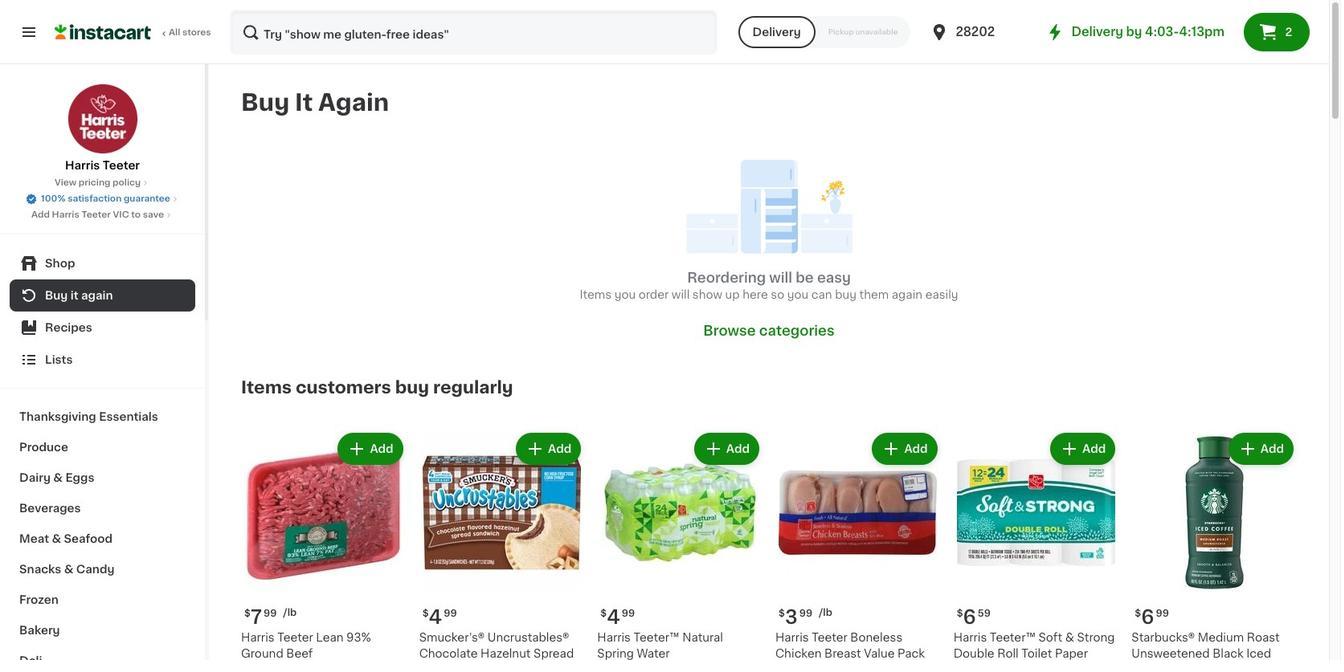 Task type: locate. For each thing, give the bounding box(es) containing it.
starbucks®
[[1132, 633, 1196, 644]]

4:03-
[[1146, 26, 1180, 38]]

add for smucker's® uncrustables® chocolate hazelnut sprea
[[548, 444, 572, 455]]

6 $ from the left
[[1135, 609, 1142, 619]]

0 horizontal spatial teeter™
[[634, 633, 680, 644]]

bakery link
[[10, 616, 195, 646]]

teeter
[[103, 160, 140, 171], [82, 211, 111, 219], [277, 633, 313, 644], [812, 633, 848, 644]]

6 up the starbucks®
[[1142, 609, 1155, 627]]

items left the order
[[580, 290, 612, 301]]

be
[[796, 272, 814, 285]]

0 horizontal spatial items
[[241, 380, 292, 397]]

smucker's® uncrustables® chocolate hazelnut sprea
[[419, 633, 574, 661]]

add harris teeter vic to save
[[31, 211, 164, 219]]

1 vertical spatial buy
[[45, 290, 68, 301]]

$7.99 per pound element
[[241, 602, 406, 630]]

items left customers
[[241, 380, 292, 397]]

3 add button from the left
[[696, 435, 758, 464]]

1 horizontal spatial teeter™
[[990, 633, 1036, 644]]

1 horizontal spatial 6
[[1142, 609, 1155, 627]]

0 vertical spatial items
[[580, 290, 612, 301]]

$ left 59
[[957, 609, 964, 619]]

1 horizontal spatial you
[[788, 290, 809, 301]]

buy left it
[[241, 91, 290, 114]]

frozen
[[19, 595, 58, 606]]

reordering
[[687, 272, 766, 285]]

will
[[770, 272, 793, 285], [672, 290, 690, 301]]

1 6 from the left
[[964, 609, 977, 627]]

to
[[131, 211, 141, 219]]

dairy & eggs
[[19, 473, 94, 484]]

$ for harris teeter™ natural spring water
[[601, 609, 607, 619]]

harris teeter
[[65, 160, 140, 171]]

1 horizontal spatial delivery
[[1072, 26, 1124, 38]]

buy down easy
[[835, 290, 857, 301]]

1 99 from the left
[[264, 609, 277, 619]]

teeter inside harris teeter lean 93% ground beef
[[277, 633, 313, 644]]

$ up spring
[[601, 609, 607, 619]]

1 horizontal spatial again
[[892, 290, 923, 301]]

1 teeter™ from the left
[[634, 633, 680, 644]]

buy left regularly
[[395, 380, 429, 397]]

teeter for harris teeter boneless chicken breast value pack
[[812, 633, 848, 644]]

buy left it at the top left of the page
[[45, 290, 68, 301]]

& left eggs
[[53, 473, 63, 484]]

$ 6 59
[[957, 609, 991, 627]]

0 horizontal spatial will
[[672, 290, 690, 301]]

here
[[743, 290, 768, 301]]

delivery for delivery by 4:03-4:13pm
[[1072, 26, 1124, 38]]

$3.99 per pound element
[[776, 602, 941, 630]]

$ 4 99 up spring
[[601, 609, 635, 627]]

0 horizontal spatial again
[[81, 290, 113, 301]]

product group containing 3
[[776, 430, 941, 661]]

roast
[[1247, 633, 1280, 644]]

$ up the ground
[[244, 609, 251, 619]]

again
[[892, 290, 923, 301], [81, 290, 113, 301]]

view pricing policy link
[[55, 177, 150, 190]]

1 vertical spatial will
[[672, 290, 690, 301]]

$ 6 99
[[1135, 609, 1170, 627]]

teeter™ inside harris teeter™ soft & strong double roll toilet paper
[[990, 633, 1036, 644]]

/lb right 3 at the bottom right of the page
[[819, 609, 833, 618]]

2 4 from the left
[[607, 609, 620, 627]]

/lb inside $ 7 99 /lb
[[283, 609, 297, 618]]

again right them
[[892, 290, 923, 301]]

$
[[244, 609, 251, 619], [779, 609, 785, 619], [423, 609, 429, 619], [601, 609, 607, 619], [957, 609, 964, 619], [1135, 609, 1142, 619]]

lists
[[45, 355, 73, 366]]

1 horizontal spatial buy
[[241, 91, 290, 114]]

harris inside harris teeter lean 93% ground beef
[[241, 633, 275, 644]]

medium
[[1198, 633, 1244, 644]]

2 99 from the left
[[800, 609, 813, 619]]

by
[[1127, 26, 1143, 38]]

0 horizontal spatial /lb
[[283, 609, 297, 618]]

4 $ from the left
[[601, 609, 607, 619]]

93%
[[347, 633, 371, 644]]

harris up chicken
[[776, 633, 809, 644]]

toilet
[[1022, 649, 1053, 660]]

teeter™ for 6
[[990, 633, 1036, 644]]

/lb right 7
[[283, 609, 297, 618]]

delivery inside button
[[753, 27, 801, 38]]

teeter™ up roll
[[990, 633, 1036, 644]]

harris inside harris teeter™ soft & strong double roll toilet paper
[[954, 633, 987, 644]]

/lb inside the $ 3 99 /lb
[[819, 609, 833, 618]]

you
[[615, 290, 636, 301], [788, 290, 809, 301]]

buy inside the reordering will be easy items you order will show up here so you can buy them again easily
[[835, 290, 857, 301]]

harris inside harris teeter™ natural spring water
[[598, 633, 631, 644]]

4 99 from the left
[[622, 609, 635, 619]]

produce
[[19, 442, 68, 453]]

meat & seafood
[[19, 534, 113, 545]]

1 vertical spatial items
[[241, 380, 292, 397]]

thanksgiving essentials
[[19, 412, 158, 423]]

delivery button
[[738, 16, 816, 48]]

$ 4 99
[[423, 609, 457, 627], [601, 609, 635, 627]]

99 up the starbucks®
[[1156, 609, 1170, 619]]

teeter inside harris teeter boneless chicken breast value pack
[[812, 633, 848, 644]]

will up so
[[770, 272, 793, 285]]

smucker's®
[[419, 633, 485, 644]]

$ up chicken
[[779, 609, 785, 619]]

harris for harris teeter boneless chicken breast value pack
[[776, 633, 809, 644]]

1 $ 4 99 from the left
[[423, 609, 457, 627]]

browse
[[704, 325, 756, 338]]

3 $ from the left
[[423, 609, 429, 619]]

4:13pm
[[1180, 26, 1225, 38]]

1 horizontal spatial $ 4 99
[[601, 609, 635, 627]]

add button for smucker's® uncrustables® chocolate hazelnut sprea
[[518, 435, 580, 464]]

you left the order
[[615, 290, 636, 301]]

4 for harris
[[607, 609, 620, 627]]

4
[[429, 609, 442, 627], [607, 609, 620, 627]]

pricing
[[79, 178, 110, 187]]

1 product group from the left
[[241, 430, 406, 661]]

1 add button from the left
[[340, 435, 402, 464]]

1 horizontal spatial items
[[580, 290, 612, 301]]

0 horizontal spatial buy
[[395, 380, 429, 397]]

teeter up breast
[[812, 633, 848, 644]]

so
[[771, 290, 785, 301]]

spring
[[598, 649, 634, 660]]

2 add button from the left
[[518, 435, 580, 464]]

recipes
[[45, 322, 92, 334]]

teeter™ up water
[[634, 633, 680, 644]]

/lb for 7
[[283, 609, 297, 618]]

100% satisfaction guarantee
[[41, 195, 170, 203]]

browse categories link
[[704, 323, 835, 340]]

0 vertical spatial buy
[[835, 290, 857, 301]]

0 horizontal spatial delivery
[[753, 27, 801, 38]]

add for harris teeter lean 93% ground beef
[[370, 444, 394, 455]]

buy it again link
[[10, 280, 195, 312]]

harris up the ground
[[241, 633, 275, 644]]

6 left 59
[[964, 609, 977, 627]]

0 horizontal spatial buy
[[45, 290, 68, 301]]

4 up smucker's®
[[429, 609, 442, 627]]

99 right 7
[[264, 609, 277, 619]]

6
[[964, 609, 977, 627], [1142, 609, 1155, 627]]

add button for harris teeter™ soft & strong double roll toilet paper
[[1052, 435, 1114, 464]]

28202
[[956, 26, 995, 38]]

harris up pricing
[[65, 160, 100, 171]]

product group containing 7
[[241, 430, 406, 661]]

again right it at the top left of the page
[[81, 290, 113, 301]]

None search field
[[230, 10, 718, 55]]

Search field
[[232, 11, 716, 53]]

2 $ 4 99 from the left
[[601, 609, 635, 627]]

3 99 from the left
[[444, 609, 457, 619]]

items
[[580, 290, 612, 301], [241, 380, 292, 397]]

1 /lb from the left
[[283, 609, 297, 618]]

99 up smucker's®
[[444, 609, 457, 619]]

delivery for delivery
[[753, 27, 801, 38]]

2 $ from the left
[[779, 609, 785, 619]]

2 6 from the left
[[1142, 609, 1155, 627]]

will left show
[[672, 290, 690, 301]]

harris up double
[[954, 633, 987, 644]]

starbucks® medium roast unsweetened black ice
[[1132, 633, 1280, 661]]

harris inside harris teeter boneless chicken breast value pack
[[776, 633, 809, 644]]

5 99 from the left
[[1156, 609, 1170, 619]]

buy
[[241, 91, 290, 114], [45, 290, 68, 301]]

harris teeter boneless chicken breast value pack
[[776, 633, 925, 660]]

service type group
[[738, 16, 911, 48]]

99
[[264, 609, 277, 619], [800, 609, 813, 619], [444, 609, 457, 619], [622, 609, 635, 619], [1156, 609, 1170, 619]]

categories
[[759, 325, 835, 338]]

browse categories
[[704, 325, 835, 338]]

0 horizontal spatial $ 4 99
[[423, 609, 457, 627]]

28202 button
[[930, 10, 1027, 55]]

2 /lb from the left
[[819, 609, 833, 618]]

add button for starbucks® medium roast unsweetened black ice
[[1231, 435, 1293, 464]]

1 horizontal spatial /lb
[[819, 609, 833, 618]]

0 vertical spatial buy
[[241, 91, 290, 114]]

1 you from the left
[[615, 290, 636, 301]]

thanksgiving
[[19, 412, 96, 423]]

$ up the starbucks®
[[1135, 609, 1142, 619]]

$ inside $ 6 59
[[957, 609, 964, 619]]

add for harris teeter boneless chicken breast value pack
[[905, 444, 928, 455]]

2 teeter™ from the left
[[990, 633, 1036, 644]]

you down be
[[788, 290, 809, 301]]

& right the meat
[[52, 534, 61, 545]]

easy
[[817, 272, 851, 285]]

add button for harris teeter boneless chicken breast value pack
[[874, 435, 936, 464]]

all
[[169, 28, 180, 37]]

&
[[53, 473, 63, 484], [52, 534, 61, 545], [64, 564, 73, 576], [1066, 633, 1075, 644]]

order
[[639, 290, 669, 301]]

teeter for harris teeter
[[103, 160, 140, 171]]

0 horizontal spatial 6
[[964, 609, 977, 627]]

2 product group from the left
[[419, 430, 585, 661]]

/lb for 3
[[819, 609, 833, 618]]

1 horizontal spatial buy
[[835, 290, 857, 301]]

teeter inside harris teeter link
[[103, 160, 140, 171]]

dairy & eggs link
[[10, 463, 195, 494]]

1 vertical spatial buy
[[395, 380, 429, 397]]

harris teeter lean 93% ground beef
[[241, 633, 371, 660]]

teeter™ for 4
[[634, 633, 680, 644]]

items customers buy regularly
[[241, 380, 513, 397]]

& up paper
[[1066, 633, 1075, 644]]

teeter™ inside harris teeter™ natural spring water
[[634, 633, 680, 644]]

harris teeter logo image
[[67, 84, 138, 154]]

soft
[[1039, 633, 1063, 644]]

99 up spring
[[622, 609, 635, 619]]

4 add button from the left
[[874, 435, 936, 464]]

4 up spring
[[607, 609, 620, 627]]

99 inside $ 6 99
[[1156, 609, 1170, 619]]

4 product group from the left
[[776, 430, 941, 661]]

view
[[55, 178, 76, 187]]

1 horizontal spatial 4
[[607, 609, 620, 627]]

buy for buy it again
[[45, 290, 68, 301]]

teeter down the satisfaction
[[82, 211, 111, 219]]

& left candy
[[64, 564, 73, 576]]

6 for $ 6 59
[[964, 609, 977, 627]]

teeter inside add harris teeter vic to save link
[[82, 211, 111, 219]]

thanksgiving essentials link
[[10, 402, 195, 432]]

$ 4 99 for harris
[[601, 609, 635, 627]]

$ up smucker's®
[[423, 609, 429, 619]]

5 add button from the left
[[1052, 435, 1114, 464]]

1 $ from the left
[[244, 609, 251, 619]]

harris for harris teeter™ soft & strong double roll toilet paper
[[954, 633, 987, 644]]

add button for harris teeter™ natural spring water
[[696, 435, 758, 464]]

teeter up the 'policy'
[[103, 160, 140, 171]]

0 horizontal spatial you
[[615, 290, 636, 301]]

essentials
[[99, 412, 158, 423]]

teeter up "beef"
[[277, 633, 313, 644]]

lean
[[316, 633, 344, 644]]

1 horizontal spatial will
[[770, 272, 793, 285]]

recipes link
[[10, 312, 195, 344]]

99 right 3 at the bottom right of the page
[[800, 609, 813, 619]]

harris up spring
[[598, 633, 631, 644]]

product group
[[241, 430, 406, 661], [419, 430, 585, 661], [598, 430, 763, 661], [776, 430, 941, 661], [954, 430, 1119, 661], [1132, 430, 1297, 661]]

snacks & candy link
[[10, 555, 195, 585]]

snacks
[[19, 564, 61, 576]]

$ 4 99 up smucker's®
[[423, 609, 457, 627]]

5 $ from the left
[[957, 609, 964, 619]]

1 4 from the left
[[429, 609, 442, 627]]

$ inside $ 6 99
[[1135, 609, 1142, 619]]

6 add button from the left
[[1231, 435, 1293, 464]]

again inside the reordering will be easy items you order will show up here so you can buy them again easily
[[892, 290, 923, 301]]

ground
[[241, 649, 284, 660]]

0 horizontal spatial 4
[[429, 609, 442, 627]]



Task type: vqa. For each thing, say whether or not it's contained in the screenshot.


Task type: describe. For each thing, give the bounding box(es) containing it.
easily
[[926, 290, 959, 301]]

7
[[251, 609, 262, 627]]

it
[[71, 290, 78, 301]]

shop
[[45, 258, 75, 269]]

customers
[[296, 380, 391, 397]]

them
[[860, 290, 889, 301]]

lists link
[[10, 344, 195, 376]]

harris for harris teeter
[[65, 160, 100, 171]]

beverages link
[[10, 494, 195, 524]]

boneless
[[851, 633, 903, 644]]

water
[[637, 649, 670, 660]]

6 for $ 6 99
[[1142, 609, 1155, 627]]

5 product group from the left
[[954, 430, 1119, 661]]

buy it again
[[45, 290, 113, 301]]

$ for smucker's® uncrustables® chocolate hazelnut sprea
[[423, 609, 429, 619]]

$ for harris teeter™ soft & strong double roll toilet paper
[[957, 609, 964, 619]]

guarantee
[[124, 195, 170, 203]]

all stores link
[[55, 10, 212, 55]]

up
[[726, 290, 740, 301]]

produce link
[[10, 432, 195, 463]]

double
[[954, 649, 995, 660]]

99 for harris teeter™ natural spring water
[[622, 609, 635, 619]]

$ inside the $ 3 99 /lb
[[779, 609, 785, 619]]

add for harris teeter™ natural spring water
[[727, 444, 750, 455]]

harris down '100%'
[[52, 211, 79, 219]]

2 you from the left
[[788, 290, 809, 301]]

$ inside $ 7 99 /lb
[[244, 609, 251, 619]]

dairy
[[19, 473, 51, 484]]

all stores
[[169, 28, 211, 37]]

reordering will be easy items you order will show up here so you can buy them again easily
[[580, 272, 959, 301]]

roll
[[998, 649, 1019, 660]]

snacks & candy
[[19, 564, 115, 576]]

black
[[1213, 649, 1244, 660]]

it
[[295, 91, 313, 114]]

value
[[864, 649, 895, 660]]

save
[[143, 211, 164, 219]]

& for snacks
[[64, 564, 73, 576]]

add for harris teeter™ soft & strong double roll toilet paper
[[1083, 444, 1106, 455]]

frozen link
[[10, 585, 195, 616]]

meat
[[19, 534, 49, 545]]

99 for smucker's® uncrustables® chocolate hazelnut sprea
[[444, 609, 457, 619]]

99 for starbucks® medium roast unsweetened black ice
[[1156, 609, 1170, 619]]

chicken
[[776, 649, 822, 660]]

2 button
[[1244, 13, 1310, 51]]

uncrustables®
[[488, 633, 570, 644]]

100% satisfaction guarantee button
[[25, 190, 180, 206]]

regularly
[[433, 380, 513, 397]]

pack
[[898, 649, 925, 660]]

bakery
[[19, 625, 60, 637]]

view pricing policy
[[55, 178, 141, 187]]

harris for harris teeter lean 93% ground beef
[[241, 633, 275, 644]]

eggs
[[65, 473, 94, 484]]

natural
[[683, 633, 723, 644]]

items inside the reordering will be easy items you order will show up here so you can buy them again easily
[[580, 290, 612, 301]]

vic
[[113, 211, 129, 219]]

& for dairy
[[53, 473, 63, 484]]

paper
[[1055, 649, 1088, 660]]

teeter for harris teeter lean 93% ground beef
[[277, 633, 313, 644]]

candy
[[76, 564, 115, 576]]

add for starbucks® medium roast unsweetened black ice
[[1261, 444, 1285, 455]]

buy it again
[[241, 91, 389, 114]]

add button for harris teeter lean 93% ground beef
[[340, 435, 402, 464]]

again
[[318, 91, 389, 114]]

2
[[1286, 27, 1293, 38]]

beverages
[[19, 503, 81, 514]]

harris for harris teeter™ natural spring water
[[598, 633, 631, 644]]

6 product group from the left
[[1132, 430, 1297, 661]]

chocolate
[[419, 649, 478, 660]]

delivery by 4:03-4:13pm
[[1072, 26, 1225, 38]]

stores
[[182, 28, 211, 37]]

& inside harris teeter™ soft & strong double roll toilet paper
[[1066, 633, 1075, 644]]

instacart logo image
[[55, 23, 151, 42]]

policy
[[113, 178, 141, 187]]

can
[[812, 290, 833, 301]]

$ for starbucks® medium roast unsweetened black ice
[[1135, 609, 1142, 619]]

4 for smucker's®
[[429, 609, 442, 627]]

buy for buy it again
[[241, 91, 290, 114]]

99 inside $ 7 99 /lb
[[264, 609, 277, 619]]

59
[[978, 609, 991, 619]]

strong
[[1078, 633, 1115, 644]]

$ 4 99 for smucker's®
[[423, 609, 457, 627]]

3
[[785, 609, 798, 627]]

satisfaction
[[68, 195, 122, 203]]

99 inside the $ 3 99 /lb
[[800, 609, 813, 619]]

0 vertical spatial will
[[770, 272, 793, 285]]

show
[[693, 290, 723, 301]]

breast
[[825, 649, 862, 660]]

add harris teeter vic to save link
[[31, 209, 174, 222]]

& for meat
[[52, 534, 61, 545]]

3 product group from the left
[[598, 430, 763, 661]]

100%
[[41, 195, 65, 203]]

hazelnut
[[481, 649, 531, 660]]

delivery by 4:03-4:13pm link
[[1046, 23, 1225, 42]]



